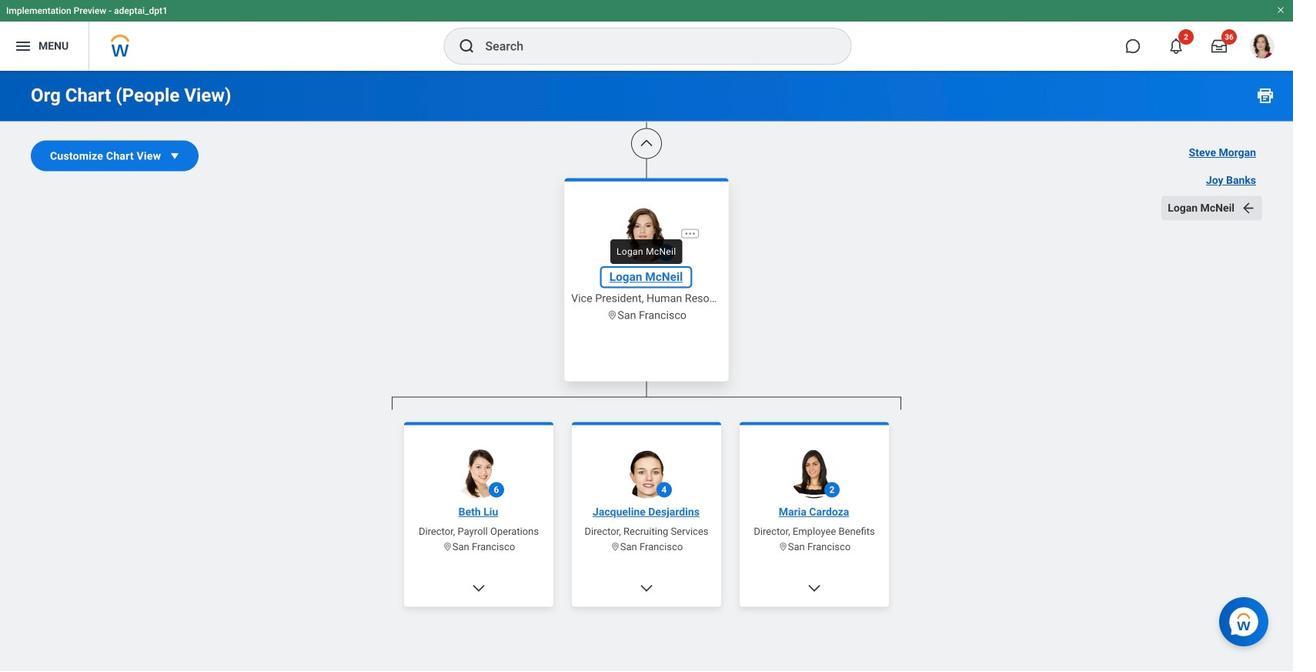 Task type: locate. For each thing, give the bounding box(es) containing it.
0 horizontal spatial chevron down image
[[471, 581, 487, 596]]

banner
[[0, 0, 1294, 71]]

location image
[[607, 310, 618, 321], [443, 542, 453, 552], [610, 542, 620, 552], [778, 542, 788, 552]]

notifications large image
[[1169, 38, 1184, 54]]

chevron down image
[[471, 581, 487, 596], [639, 581, 654, 596]]

1 horizontal spatial chevron down image
[[639, 581, 654, 596]]

search image
[[458, 37, 476, 55]]

logan mcneil, logan mcneil, 3 direct reports element
[[392, 410, 902, 671]]

main content
[[0, 0, 1294, 671]]

related actions image
[[684, 227, 697, 240]]

tooltip
[[606, 235, 687, 269]]

print org chart image
[[1257, 86, 1275, 105]]

close environment banner image
[[1277, 5, 1286, 15]]

profile logan mcneil image
[[1250, 34, 1275, 62]]

location image for first chevron down icon from right
[[610, 542, 620, 552]]

2 chevron down image from the left
[[639, 581, 654, 596]]

inbox large image
[[1212, 38, 1227, 54]]



Task type: describe. For each thing, give the bounding box(es) containing it.
chevron up image
[[639, 136, 654, 151]]

justify image
[[14, 37, 32, 55]]

chevron down image
[[807, 581, 822, 596]]

location image for chevron down image
[[778, 542, 788, 552]]

location image for second chevron down icon from the right
[[443, 542, 453, 552]]

Search Workday  search field
[[485, 29, 820, 63]]

1 chevron down image from the left
[[471, 581, 487, 596]]

arrow left image
[[1241, 201, 1257, 216]]

caret down image
[[167, 148, 183, 164]]



Task type: vqa. For each thing, say whether or not it's contained in the screenshot.
Logan Mcneil, Logan Mcneil, 3 Direct Reports ELEMENT
yes



